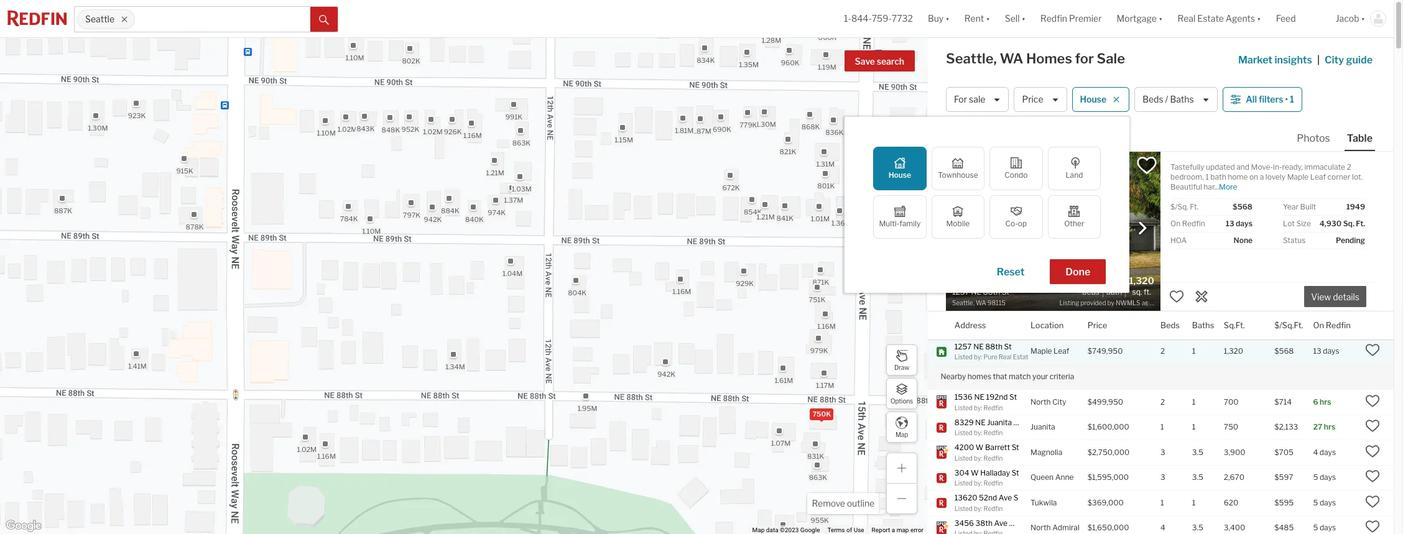 Task type: describe. For each thing, give the bounding box(es) containing it.
dr
[[1013, 418, 1022, 427]]

co-
[[1005, 219, 1018, 228]]

1 horizontal spatial ft.
[[1190, 202, 1199, 211]]

1 left '620'
[[1192, 498, 1196, 507]]

0 horizontal spatial 13 days
[[1226, 219, 1253, 228]]

1 vertical spatial beds
[[1082, 287, 1099, 296]]

0 vertical spatial 863k
[[512, 138, 530, 147]]

2 right $499,950
[[1160, 397, 1165, 407]]

search
[[877, 56, 904, 67]]

915k
[[176, 166, 193, 175]]

google
[[800, 527, 820, 534]]

by: for 304
[[974, 479, 982, 487]]

redfin premier
[[1040, 13, 1102, 24]]

estate inside dropdown button
[[1197, 13, 1224, 24]]

1 vertical spatial a
[[892, 527, 895, 534]]

3456 38th ave sw link
[[954, 518, 1022, 529]]

anne
[[1055, 473, 1074, 482]]

view details link
[[1304, 285, 1366, 307]]

days for $705
[[1320, 448, 1336, 457]]

3.5 for 3,900
[[1192, 448, 1203, 457]]

redfin inside '304 w halladay st listed by: redfin'
[[984, 479, 1003, 487]]

map for map data ©2023 google
[[752, 527, 765, 534]]

sw
[[1009, 518, 1022, 528]]

3,400
[[1224, 523, 1245, 533]]

0 vertical spatial on
[[1170, 219, 1181, 228]]

1.21m 1.37m
[[486, 168, 523, 205]]

0 vertical spatial city
[[1325, 54, 1344, 66]]

1 vertical spatial 1.10m
[[317, 129, 335, 138]]

1.21m for 1.21m
[[756, 213, 774, 221]]

favorite this home image for $2,133
[[1365, 419, 1380, 434]]

st for 192nd
[[1009, 392, 1017, 402]]

by: for 1536
[[974, 404, 982, 411]]

location
[[1031, 320, 1064, 330]]

1 vertical spatial city
[[1052, 397, 1066, 407]]

view details button
[[1304, 286, 1366, 307]]

▾ for rent ▾
[[986, 13, 990, 24]]

0 horizontal spatial $568
[[1233, 202, 1253, 211]]

1 vertical spatial 868k
[[801, 122, 820, 131]]

har...
[[1204, 182, 1219, 192]]

1536
[[954, 392, 973, 402]]

1.31m
[[816, 160, 834, 169]]

1,320 sq. ft.
[[1129, 276, 1154, 296]]

draw
[[894, 364, 909, 371]]

listed for 304
[[954, 479, 973, 487]]

2 inside 2 beds
[[1088, 276, 1094, 287]]

ft. for 4,930
[[1356, 219, 1365, 228]]

802k
[[402, 57, 420, 65]]

estate inside 1257 ne 88th st listed by: pure real estate maple leaf
[[1013, 353, 1032, 361]]

©2023
[[780, 527, 799, 534]]

save
[[855, 56, 875, 67]]

1.15m
[[614, 136, 633, 144]]

1 right $369,000
[[1160, 498, 1164, 507]]

bedroom,
[[1170, 172, 1204, 182]]

1.61m
[[774, 377, 793, 385]]

2 horizontal spatial 1.02m
[[423, 127, 442, 136]]

buy ▾
[[928, 13, 949, 24]]

1.35m
[[739, 60, 758, 69]]

remove outline button
[[808, 493, 879, 514]]

1-
[[844, 13, 851, 24]]

submit search image
[[319, 15, 329, 25]]

feed
[[1276, 13, 1296, 24]]

ne for 1257
[[973, 342, 984, 351]]

0 horizontal spatial on redfin
[[1170, 219, 1205, 228]]

house button
[[1072, 87, 1129, 112]]

5 for $485
[[1313, 523, 1318, 533]]

on inside button
[[1313, 320, 1324, 330]]

feed button
[[1268, 0, 1328, 37]]

1,320 for 1,320
[[1224, 347, 1243, 356]]

848k
[[381, 125, 400, 134]]

|
[[1317, 54, 1320, 66]]

929k
[[736, 279, 753, 288]]

1 horizontal spatial 13 days
[[1313, 347, 1339, 356]]

favorite this home image for $595
[[1365, 494, 1380, 509]]

1.81m
[[675, 126, 693, 135]]

ave for 52nd
[[999, 493, 1012, 503]]

ave for 38th
[[994, 518, 1007, 528]]

1 inside button
[[1290, 94, 1294, 105]]

sq.ft. button
[[1224, 312, 1245, 339]]

750
[[1224, 423, 1238, 432]]

listed for 13620
[[954, 505, 973, 512]]

840k
[[465, 215, 483, 224]]

1 left 750
[[1192, 423, 1196, 432]]

size
[[1296, 219, 1311, 228]]

remove outline
[[812, 498, 874, 509]]

listed for 1536
[[954, 404, 973, 411]]

$749,950
[[1088, 347, 1123, 356]]

favorite this home image for $705
[[1365, 444, 1380, 459]]

tukwila
[[1031, 498, 1057, 507]]

4200
[[954, 443, 974, 452]]

1 horizontal spatial price button
[[1088, 312, 1107, 339]]

photo of 1257 ne 88th st, seattle, wa 98115 image
[[946, 152, 1160, 311]]

bath
[[1210, 172, 1226, 182]]

buy ▾ button
[[928, 0, 949, 37]]

house inside button
[[1080, 94, 1106, 105]]

days for $595
[[1320, 498, 1336, 507]]

save search button
[[844, 50, 915, 72]]

sell ▾
[[1005, 13, 1025, 24]]

previous button image
[[958, 222, 970, 234]]

terms
[[827, 527, 845, 534]]

88th
[[985, 342, 1003, 351]]

ft. for 1,320
[[1144, 287, 1151, 296]]

redfin premier button
[[1033, 0, 1109, 37]]

city guide link
[[1325, 53, 1375, 68]]

▾ for jacob ▾
[[1361, 13, 1365, 24]]

1.87m
[[692, 127, 711, 135]]

sq.ft.
[[1224, 320, 1245, 330]]

north for north city
[[1031, 397, 1051, 407]]

options button
[[886, 378, 917, 409]]

2 inside tastefully updated and move-in-ready, immaculate 2 bedroom, 1 bath home on a lovely maple leaf corner lot. beautiful har...
[[1347, 162, 1351, 172]]

3.5 for 2,670
[[1192, 473, 1203, 482]]

favorite this home image for $714
[[1365, 394, 1380, 409]]

6
[[1313, 397, 1318, 407]]

sq. for 4,930
[[1343, 219, 1354, 228]]

▾ for mortgage ▾
[[1159, 13, 1163, 24]]

821k
[[779, 148, 796, 156]]

view details
[[1311, 292, 1359, 302]]

and
[[1236, 162, 1249, 172]]

photos
[[1297, 132, 1330, 144]]

3456 38th ave sw
[[954, 518, 1022, 528]]

corner
[[1328, 172, 1350, 182]]

redfin inside 1536 ne 192nd st listed by: redfin
[[984, 404, 1003, 411]]

for sale
[[954, 94, 985, 105]]

for
[[954, 94, 967, 105]]

38th
[[976, 518, 993, 528]]

4 days
[[1313, 448, 1336, 457]]

land
[[1066, 170, 1083, 180]]

mortgage ▾ button
[[1117, 0, 1163, 37]]

5 days for $595
[[1313, 498, 1336, 507]]

photos button
[[1294, 132, 1344, 150]]

tastefully
[[1170, 162, 1204, 172]]

map
[[897, 527, 909, 534]]

on redfin button
[[1313, 312, 1351, 339]]

1 horizontal spatial $568
[[1274, 347, 1294, 356]]

market
[[1238, 54, 1272, 66]]

1 down baths button
[[1192, 347, 1196, 356]]

error
[[910, 527, 924, 534]]

redfin inside button
[[1040, 13, 1067, 24]]

2,670
[[1224, 473, 1244, 482]]

1 left 700
[[1192, 397, 1196, 407]]

beds / baths button
[[1134, 87, 1218, 112]]

952k
[[401, 125, 419, 134]]

Land checkbox
[[1048, 147, 1101, 190]]

sq. for 1,320
[[1132, 287, 1142, 296]]

north admiral
[[1031, 523, 1080, 533]]

$595
[[1274, 498, 1294, 507]]

real estate agents ▾
[[1178, 13, 1261, 24]]

north for north admiral
[[1031, 523, 1051, 533]]

Condo checkbox
[[990, 147, 1043, 190]]

table button
[[1344, 132, 1375, 151]]

s
[[1014, 493, 1018, 503]]

801k
[[817, 181, 834, 190]]

hrs for 6 hrs
[[1320, 397, 1331, 407]]

1949
[[1346, 202, 1365, 211]]

1 horizontal spatial juanita
[[1031, 423, 1055, 432]]

wa
[[1000, 50, 1023, 67]]

redfin inside '4200 w barrett st listed by: redfin'
[[984, 454, 1003, 462]]

3 for $1,595,000
[[1160, 473, 1165, 482]]

0 horizontal spatial 942k
[[424, 215, 441, 224]]



Task type: vqa. For each thing, say whether or not it's contained in the screenshot.


Task type: locate. For each thing, give the bounding box(es) containing it.
0 vertical spatial 5
[[1313, 473, 1318, 482]]

ne right 8329
[[975, 418, 986, 427]]

0 vertical spatial w
[[976, 443, 983, 452]]

1 listed from the top
[[954, 353, 973, 361]]

5 days right the $485
[[1313, 523, 1336, 533]]

map down options
[[895, 431, 908, 438]]

leaf up the criteria
[[1054, 347, 1069, 356]]

0 vertical spatial leaf
[[1310, 172, 1326, 182]]

w right "304"
[[971, 468, 979, 477]]

rent ▾ button
[[964, 0, 990, 37]]

1 horizontal spatial real
[[1178, 13, 1196, 24]]

by: inside '4200 w barrett st listed by: redfin'
[[974, 454, 982, 462]]

baths down 'x-out this home' icon
[[1192, 320, 1214, 330]]

1 vertical spatial house
[[888, 170, 911, 180]]

1 north from the top
[[1031, 397, 1051, 407]]

2 vertical spatial 5
[[1313, 523, 1318, 533]]

0 horizontal spatial price
[[1022, 94, 1043, 105]]

beautiful
[[1170, 182, 1202, 192]]

868k left 836k
[[801, 122, 820, 131]]

option group containing house
[[873, 147, 1101, 239]]

multi-family
[[879, 219, 921, 228]]

5 listed from the top
[[954, 479, 973, 487]]

listed down "304"
[[954, 479, 973, 487]]

3.5 for 3,400
[[1192, 523, 1203, 533]]

1.16m
[[463, 131, 481, 140], [672, 287, 691, 296], [817, 322, 835, 331], [317, 452, 335, 461]]

by: left pure
[[974, 353, 982, 361]]

1 vertical spatial 4
[[1160, 523, 1165, 533]]

rent
[[964, 13, 984, 24]]

844-
[[851, 13, 872, 24]]

2 north from the top
[[1031, 523, 1051, 533]]

4 for 4
[[1160, 523, 1165, 533]]

favorite this home image
[[1365, 343, 1380, 358], [1365, 394, 1380, 409], [1365, 444, 1380, 459], [1365, 469, 1380, 484], [1365, 494, 1380, 509]]

real inside dropdown button
[[1178, 13, 1196, 24]]

redfin down 192nd
[[984, 404, 1003, 411]]

▾ right mortgage
[[1159, 13, 1163, 24]]

listed down 1536
[[954, 404, 973, 411]]

remove seattle image
[[120, 16, 128, 23]]

ave
[[999, 493, 1012, 503], [994, 518, 1007, 528]]

0 vertical spatial beds
[[1143, 94, 1163, 105]]

1 horizontal spatial 942k
[[657, 370, 675, 379]]

None search field
[[135, 7, 310, 32]]

1 vertical spatial real
[[999, 353, 1012, 361]]

st inside 1257 ne 88th st listed by: pure real estate maple leaf
[[1004, 342, 1012, 351]]

8329
[[954, 418, 974, 427]]

3 5 from the top
[[1313, 523, 1318, 533]]

w inside '304 w halladay st listed by: redfin'
[[971, 468, 979, 477]]

1 favorite this home image from the top
[[1365, 343, 1380, 358]]

1 horizontal spatial 1.21m
[[756, 213, 774, 221]]

784k
[[340, 215, 358, 223]]

2 beds
[[1082, 276, 1099, 296]]

listed inside 8329 ne juanita dr listed by: redfin
[[954, 429, 973, 437]]

ave left "sw"
[[994, 518, 1007, 528]]

st inside 1536 ne 192nd st listed by: redfin
[[1009, 392, 1017, 402]]

1 vertical spatial north
[[1031, 523, 1051, 533]]

map left data
[[752, 527, 765, 534]]

3 for $2,750,000
[[1160, 448, 1165, 457]]

map data ©2023 google
[[752, 527, 820, 534]]

3.5
[[1192, 448, 1203, 457], [1192, 473, 1203, 482], [1192, 523, 1203, 533]]

that
[[993, 372, 1007, 381]]

13 days up 'none'
[[1226, 219, 1253, 228]]

redfin inside button
[[1326, 320, 1351, 330]]

0 vertical spatial favorite this home image
[[1169, 289, 1184, 304]]

match
[[1009, 372, 1031, 381]]

0 vertical spatial house
[[1080, 94, 1106, 105]]

redfin down 8329 ne juanita dr link
[[984, 429, 1003, 437]]

1 right $1,600,000 at the right bottom of page
[[1160, 423, 1164, 432]]

ft. right $/sq.
[[1190, 202, 1199, 211]]

by: for 4200
[[974, 454, 982, 462]]

1 vertical spatial 5
[[1313, 498, 1318, 507]]

lot size
[[1283, 219, 1311, 228]]

0 vertical spatial maple
[[1287, 172, 1309, 182]]

by: down 4200 w barrett st link
[[974, 454, 982, 462]]

nearby homes that match your criteria
[[941, 372, 1074, 381]]

juanita left dr at the right of page
[[987, 418, 1012, 427]]

option group
[[873, 147, 1101, 239]]

4 ▾ from the left
[[1159, 13, 1163, 24]]

974k
[[487, 208, 505, 217]]

jacob
[[1336, 13, 1359, 24]]

by: inside 13620 52nd ave s listed by: redfin
[[974, 505, 982, 512]]

criteria
[[1050, 372, 1074, 381]]

listed inside 1257 ne 88th st listed by: pure real estate maple leaf
[[954, 353, 973, 361]]

1 vertical spatial w
[[971, 468, 979, 477]]

1 vertical spatial 13
[[1313, 347, 1321, 356]]

5 right $595
[[1313, 498, 1318, 507]]

▾ for buy ▾
[[945, 13, 949, 24]]

1 5 days from the top
[[1313, 473, 1336, 482]]

1 vertical spatial price button
[[1088, 312, 1107, 339]]

st right "halladay"
[[1012, 468, 1019, 477]]

x-out this home image
[[1194, 289, 1209, 304]]

ne for 8329
[[975, 418, 986, 427]]

620
[[1224, 498, 1238, 507]]

ft. inside 1,320 sq. ft.
[[1144, 287, 1151, 296]]

$714
[[1274, 397, 1292, 407]]

ft. down 1949
[[1356, 219, 1365, 228]]

next button image
[[1136, 222, 1149, 234]]

year
[[1283, 202, 1299, 211]]

north down the your
[[1031, 397, 1051, 407]]

$/sq. ft.
[[1170, 202, 1199, 211]]

5 for $597
[[1313, 473, 1318, 482]]

redfin inside 13620 52nd ave s listed by: redfin
[[984, 505, 1003, 512]]

960k
[[781, 58, 799, 67]]

2 vertical spatial 3.5
[[1192, 523, 1203, 533]]

1 5 from the top
[[1313, 473, 1318, 482]]

built
[[1300, 202, 1316, 211]]

$568 down $/sq.ft. 'button' in the right bottom of the page
[[1274, 347, 1294, 356]]

favorite button checkbox
[[1136, 155, 1157, 176]]

sq. inside 1,320 sq. ft.
[[1132, 287, 1142, 296]]

0 horizontal spatial 1.02m
[[297, 445, 316, 454]]

0 vertical spatial 1.10m
[[345, 53, 364, 62]]

Other checkbox
[[1048, 195, 1101, 239]]

3 right $1,595,000
[[1160, 473, 1165, 482]]

by: inside 1536 ne 192nd st listed by: redfin
[[974, 404, 982, 411]]

$568 down more link
[[1233, 202, 1253, 211]]

sell ▾ button
[[997, 0, 1033, 37]]

1 horizontal spatial leaf
[[1310, 172, 1326, 182]]

seattle
[[85, 14, 114, 24]]

days up 'none'
[[1236, 219, 1253, 228]]

3.5 left 3,400
[[1192, 523, 1203, 533]]

agents
[[1226, 13, 1255, 24]]

1 ▾ from the left
[[945, 13, 949, 24]]

heading
[[952, 274, 1053, 308]]

0 vertical spatial 3.5
[[1192, 448, 1203, 457]]

ave inside 13620 52nd ave s listed by: redfin
[[999, 493, 1012, 503]]

dialog containing reset
[[845, 117, 1129, 293]]

redfin down the barrett at the right of the page
[[984, 454, 1003, 462]]

move-
[[1251, 162, 1273, 172]]

0 horizontal spatial 4
[[1160, 523, 1165, 533]]

other
[[1064, 219, 1084, 228]]

1 vertical spatial leaf
[[1054, 347, 1069, 356]]

st for 88th
[[1004, 342, 1012, 351]]

juanita inside 8329 ne juanita dr listed by: redfin
[[987, 418, 1012, 427]]

1 horizontal spatial price
[[1088, 320, 1107, 330]]

Townhouse checkbox
[[931, 147, 985, 190]]

1 vertical spatial 5 days
[[1313, 498, 1336, 507]]

1.21m for 1.21m 1.37m
[[486, 168, 504, 177]]

listed for 1257
[[954, 353, 973, 361]]

st inside '4200 w barrett st listed by: redfin'
[[1012, 443, 1019, 452]]

maple down ready,
[[1287, 172, 1309, 182]]

hrs right 6
[[1320, 397, 1331, 407]]

ne inside 8329 ne juanita dr listed by: redfin
[[975, 418, 986, 427]]

days for $485
[[1320, 523, 1336, 533]]

house up multi-family option
[[888, 170, 911, 180]]

3 5 days from the top
[[1313, 523, 1336, 533]]

5 ▾ from the left
[[1257, 13, 1261, 24]]

w for 4200
[[976, 443, 983, 452]]

ne inside 1257 ne 88th st listed by: pure real estate maple leaf
[[973, 342, 984, 351]]

listed for 4200
[[954, 454, 973, 462]]

st right the barrett at the right of the page
[[1012, 443, 1019, 452]]

guide
[[1346, 54, 1373, 66]]

w right 4200
[[976, 443, 983, 452]]

favorite this home image for $597
[[1365, 469, 1380, 484]]

5 right the $485
[[1313, 523, 1318, 533]]

0 horizontal spatial on
[[1170, 219, 1181, 228]]

map inside button
[[895, 431, 908, 438]]

estate up match
[[1013, 353, 1032, 361]]

0 vertical spatial 13
[[1226, 219, 1234, 228]]

favorite this home image for $485
[[1365, 520, 1380, 534]]

redfin left premier at the top right of page
[[1040, 13, 1067, 24]]

st inside '304 w halladay st listed by: redfin'
[[1012, 468, 1019, 477]]

2 vertical spatial 5 days
[[1313, 523, 1336, 533]]

4200 w barrett st listed by: redfin
[[954, 443, 1019, 462]]

dialog
[[845, 117, 1129, 293]]

1 vertical spatial 863k
[[809, 473, 827, 482]]

mortgage
[[1117, 13, 1157, 24]]

market insights link
[[1238, 40, 1312, 68]]

5 days for $597
[[1313, 473, 1336, 482]]

979k
[[810, 347, 828, 355]]

w inside '4200 w barrett st listed by: redfin'
[[976, 443, 983, 452]]

871k
[[812, 278, 829, 287]]

13
[[1226, 219, 1234, 228], [1313, 347, 1321, 356]]

by: down 8329 ne juanita dr link
[[974, 429, 982, 437]]

0 vertical spatial north
[[1031, 397, 1051, 407]]

0 horizontal spatial ft.
[[1144, 287, 1151, 296]]

1 right '•'
[[1290, 94, 1294, 105]]

1 3.5 from the top
[[1192, 448, 1203, 457]]

by: inside 1257 ne 88th st listed by: pure real estate maple leaf
[[974, 353, 982, 361]]

sq. right "bath"
[[1132, 287, 1142, 296]]

family
[[899, 219, 921, 228]]

sell ▾ button
[[1005, 0, 1025, 37]]

days for $597
[[1320, 473, 1336, 482]]

days down 4 days
[[1320, 473, 1336, 482]]

a inside tastefully updated and move-in-ready, immaculate 2 bedroom, 1 bath home on a lovely maple leaf corner lot. beautiful har...
[[1260, 172, 1264, 182]]

details
[[1333, 292, 1359, 302]]

0 horizontal spatial 1.30m
[[88, 124, 108, 133]]

hrs for 27 hrs
[[1324, 423, 1335, 432]]

1 vertical spatial 3.5
[[1192, 473, 1203, 482]]

0 vertical spatial ave
[[999, 493, 1012, 503]]

by: inside 8329 ne juanita dr listed by: redfin
[[974, 429, 982, 437]]

ave left the s
[[999, 493, 1012, 503]]

3 by: from the top
[[974, 429, 982, 437]]

listed inside '304 w halladay st listed by: redfin'
[[954, 479, 973, 487]]

2 vertical spatial ne
[[975, 418, 986, 427]]

2 left 1,320 sq. ft.
[[1088, 276, 1094, 287]]

days for $568
[[1323, 347, 1339, 356]]

outline
[[847, 498, 874, 509]]

1 inside tastefully updated and move-in-ready, immaculate 2 bedroom, 1 bath home on a lovely maple leaf corner lot. beautiful har...
[[1205, 172, 1209, 182]]

836k
[[825, 128, 843, 137]]

▾ right 'sell'
[[1021, 13, 1025, 24]]

4 right $1,650,000
[[1160, 523, 1165, 533]]

w for 304
[[971, 468, 979, 477]]

1 vertical spatial maple
[[1031, 347, 1052, 356]]

map region
[[0, 0, 1025, 534]]

0 horizontal spatial 863k
[[512, 138, 530, 147]]

13 days down on redfin button in the bottom right of the page
[[1313, 347, 1339, 356]]

5 days for $485
[[1313, 523, 1336, 533]]

leaf down immaculate
[[1310, 172, 1326, 182]]

2 3 from the top
[[1160, 473, 1165, 482]]

13620 52nd ave s link
[[954, 493, 1019, 503]]

4 by: from the top
[[974, 454, 982, 462]]

1 horizontal spatial on redfin
[[1313, 320, 1351, 330]]

map for map
[[895, 431, 908, 438]]

beds left "bath"
[[1082, 287, 1099, 296]]

6 hrs
[[1313, 397, 1331, 407]]

▾ right "jacob"
[[1361, 13, 1365, 24]]

maple
[[1287, 172, 1309, 182], [1031, 347, 1052, 356]]

by: for 8329
[[974, 429, 982, 437]]

on down view
[[1313, 320, 1324, 330]]

of
[[846, 527, 852, 534]]

remove house image
[[1113, 96, 1120, 103]]

Multi-family checkbox
[[873, 195, 926, 239]]

304 w halladay st listed by: redfin
[[954, 468, 1019, 487]]

by: for 1257
[[974, 353, 982, 361]]

real estate agents ▾ button
[[1170, 0, 1268, 37]]

$2,133
[[1274, 423, 1298, 432]]

favorite this home image
[[1169, 289, 1184, 304], [1365, 419, 1380, 434], [1365, 520, 1380, 534]]

1 horizontal spatial 13
[[1313, 347, 1321, 356]]

878k
[[185, 222, 203, 231]]

▾ right rent
[[986, 13, 990, 24]]

price button down seattle, wa homes for sale
[[1014, 87, 1067, 112]]

0 vertical spatial on redfin
[[1170, 219, 1205, 228]]

0 vertical spatial 942k
[[424, 215, 441, 224]]

5 days
[[1313, 473, 1336, 482], [1313, 498, 1336, 507], [1313, 523, 1336, 533]]

1.01m
[[811, 214, 829, 223]]

ne left 88th
[[973, 342, 984, 351]]

1 horizontal spatial 1,320
[[1224, 347, 1243, 356]]

304
[[954, 468, 969, 477]]

13 down on redfin button in the bottom right of the page
[[1313, 347, 1321, 356]]

1 vertical spatial on redfin
[[1313, 320, 1351, 330]]

1 vertical spatial 942k
[[657, 370, 675, 379]]

3.5 left 2,670
[[1192, 473, 1203, 482]]

st for halladay
[[1012, 468, 1019, 477]]

ne right 1536
[[974, 392, 984, 402]]

beds for beds / baths
[[1143, 94, 1163, 105]]

884k
[[441, 206, 459, 215]]

days right $595
[[1320, 498, 1336, 507]]

5 favorite this home image from the top
[[1365, 494, 1380, 509]]

listed down 4200
[[954, 454, 973, 462]]

ft. right "bath"
[[1144, 287, 1151, 296]]

1 vertical spatial ne
[[974, 392, 984, 402]]

3 ▾ from the left
[[1021, 13, 1025, 24]]

pending
[[1336, 236, 1365, 245]]

1.21m inside 1.21m 1.37m
[[486, 168, 504, 177]]

leaf inside 1257 ne 88th st listed by: pure real estate maple leaf
[[1054, 347, 1069, 356]]

beds
[[1143, 94, 1163, 105], [1082, 287, 1099, 296], [1160, 320, 1180, 330]]

maple inside 1257 ne 88th st listed by: pure real estate maple leaf
[[1031, 347, 1052, 356]]

1 vertical spatial 1,320
[[1224, 347, 1243, 356]]

6 listed from the top
[[954, 505, 973, 512]]

2 5 days from the top
[[1313, 498, 1336, 507]]

beds for beds button
[[1160, 320, 1180, 330]]

2 down beds button
[[1160, 347, 1165, 356]]

location button
[[1031, 312, 1064, 339]]

0 vertical spatial 1,320
[[1129, 276, 1154, 287]]

1
[[1290, 94, 1294, 105], [1205, 172, 1209, 182], [1192, 347, 1196, 356], [1192, 397, 1196, 407], [1160, 423, 1164, 432], [1192, 423, 1196, 432], [1160, 498, 1164, 507], [1192, 498, 1196, 507]]

2 ▾ from the left
[[986, 13, 990, 24]]

1,320 down sq.ft. button
[[1224, 347, 1243, 356]]

1 horizontal spatial on
[[1313, 320, 1324, 330]]

by: down 13620 52nd ave s link
[[974, 505, 982, 512]]

3 listed from the top
[[954, 429, 973, 437]]

city right |
[[1325, 54, 1344, 66]]

5 down 4 days
[[1313, 473, 1318, 482]]

3 favorite this home image from the top
[[1365, 444, 1380, 459]]

1.17m
[[816, 381, 834, 390]]

by: for 13620
[[974, 505, 982, 512]]

Mobile checkbox
[[931, 195, 985, 239]]

0 horizontal spatial map
[[752, 527, 765, 534]]

buy ▾ button
[[920, 0, 957, 37]]

1257
[[954, 342, 972, 351]]

price inside button
[[1022, 94, 1043, 105]]

leaf inside tastefully updated and move-in-ready, immaculate 2 bedroom, 1 bath home on a lovely maple leaf corner lot. beautiful har...
[[1310, 172, 1326, 182]]

955k
[[810, 516, 829, 525]]

report a map error link
[[872, 527, 924, 534]]

2 5 from the top
[[1313, 498, 1318, 507]]

$2,750,000
[[1088, 448, 1130, 457]]

0 horizontal spatial juanita
[[987, 418, 1012, 427]]

1 vertical spatial price
[[1088, 320, 1107, 330]]

3 3.5 from the top
[[1192, 523, 1203, 533]]

2 3.5 from the top
[[1192, 473, 1203, 482]]

1 horizontal spatial 1.02m
[[337, 125, 357, 134]]

reset
[[997, 266, 1024, 278]]

4 down 27
[[1313, 448, 1318, 457]]

favorite button image
[[1136, 155, 1157, 176]]

maple inside tastefully updated and move-in-ready, immaculate 2 bedroom, 1 bath home on a lovely maple leaf corner lot. beautiful har...
[[1287, 172, 1309, 182]]

0 horizontal spatial 1.21m
[[486, 168, 504, 177]]

0 horizontal spatial 13
[[1226, 219, 1234, 228]]

1 by: from the top
[[974, 353, 982, 361]]

ne
[[973, 342, 984, 351], [974, 392, 984, 402], [975, 418, 986, 427]]

real inside 1257 ne 88th st listed by: pure real estate maple leaf
[[999, 353, 1012, 361]]

house left remove house icon
[[1080, 94, 1106, 105]]

0 vertical spatial 13 days
[[1226, 219, 1253, 228]]

op
[[1018, 219, 1027, 228]]

1 horizontal spatial house
[[1080, 94, 1106, 105]]

4 for 4 days
[[1313, 448, 1318, 457]]

baths inside button
[[1170, 94, 1194, 105]]

0 horizontal spatial real
[[999, 353, 1012, 361]]

ave inside 'link'
[[994, 518, 1007, 528]]

sq. up pending on the right
[[1343, 219, 1354, 228]]

1 vertical spatial $568
[[1274, 347, 1294, 356]]

4 favorite this home image from the top
[[1365, 469, 1380, 484]]

Co-op checkbox
[[990, 195, 1043, 239]]

redfin inside 8329 ne juanita dr listed by: redfin
[[984, 429, 1003, 437]]

1 horizontal spatial city
[[1325, 54, 1344, 66]]

0 horizontal spatial estate
[[1013, 353, 1032, 361]]

2 listed from the top
[[954, 404, 973, 411]]

0 vertical spatial 4
[[1313, 448, 1318, 457]]

by: down the 304 w halladay st link
[[974, 479, 982, 487]]

listed down 8329
[[954, 429, 973, 437]]

favorite this home image for $568
[[1365, 343, 1380, 358]]

0 vertical spatial price button
[[1014, 87, 1067, 112]]

price down seattle, wa homes for sale
[[1022, 94, 1043, 105]]

863k down 991k
[[512, 138, 530, 147]]

6 by: from the top
[[974, 505, 982, 512]]

status
[[1283, 236, 1306, 245]]

a right on on the right
[[1260, 172, 1264, 182]]

5 by: from the top
[[974, 479, 982, 487]]

0 vertical spatial 3
[[1160, 448, 1165, 457]]

all
[[1246, 94, 1257, 105]]

by: inside '304 w halladay st listed by: redfin'
[[974, 479, 982, 487]]

1 up har...
[[1205, 172, 1209, 182]]

0 vertical spatial 868k
[[818, 33, 836, 42]]

3 right $2,750,000 at the right bottom
[[1160, 448, 1165, 457]]

0 horizontal spatial price button
[[1014, 87, 1067, 112]]

13620
[[954, 493, 977, 503]]

1 vertical spatial 3
[[1160, 473, 1165, 482]]

6 ▾ from the left
[[1361, 13, 1365, 24]]

1,320 for 1,320 sq. ft.
[[1129, 276, 1154, 287]]

1 vertical spatial ft.
[[1356, 219, 1365, 228]]

house inside checkbox
[[888, 170, 911, 180]]

0 vertical spatial sq.
[[1343, 219, 1354, 228]]

1 vertical spatial ave
[[994, 518, 1007, 528]]

listed down 1257
[[954, 353, 973, 361]]

baths right / on the right top of the page
[[1170, 94, 1194, 105]]

listed inside 1536 ne 192nd st listed by: redfin
[[954, 404, 973, 411]]

maple up the your
[[1031, 347, 1052, 356]]

redfin down $/sq. ft.
[[1182, 219, 1205, 228]]

0 vertical spatial map
[[895, 431, 908, 438]]

by: down "1536 ne 192nd st" link
[[974, 404, 982, 411]]

listed inside 13620 52nd ave s listed by: redfin
[[954, 505, 973, 512]]

more link
[[1219, 182, 1237, 192]]

1 vertical spatial map
[[752, 527, 765, 534]]

$485
[[1274, 523, 1294, 533]]

2 favorite this home image from the top
[[1365, 394, 1380, 409]]

0 vertical spatial hrs
[[1320, 397, 1331, 407]]

on up hoa
[[1170, 219, 1181, 228]]

1 vertical spatial estate
[[1013, 353, 1032, 361]]

▾ for sell ▾
[[1021, 13, 1025, 24]]

4 listed from the top
[[954, 454, 973, 462]]

2 vertical spatial 1.10m
[[362, 227, 380, 236]]

0 horizontal spatial a
[[892, 527, 895, 534]]

2 vertical spatial favorite this home image
[[1365, 520, 1380, 534]]

0 horizontal spatial 1,320
[[1129, 276, 1154, 287]]

price button up $749,950
[[1088, 312, 1107, 339]]

5 days down 4 days
[[1313, 473, 1336, 482]]

13 days
[[1226, 219, 1253, 228], [1313, 347, 1339, 356]]

real right pure
[[999, 353, 1012, 361]]

1.21m up 1.37m
[[486, 168, 504, 177]]

north left admiral
[[1031, 523, 1051, 533]]

1.36m
[[831, 219, 851, 228]]

by:
[[974, 353, 982, 361], [974, 404, 982, 411], [974, 429, 982, 437], [974, 454, 982, 462], [974, 479, 982, 487], [974, 505, 982, 512]]

a left map
[[892, 527, 895, 534]]

estate left agents on the right top
[[1197, 13, 1224, 24]]

on redfin down 'view details'
[[1313, 320, 1351, 330]]

on redfin
[[1170, 219, 1205, 228], [1313, 320, 1351, 330]]

townhouse
[[938, 170, 978, 180]]

$1,595,000
[[1088, 473, 1129, 482]]

st right 192nd
[[1009, 392, 1017, 402]]

premier
[[1069, 13, 1102, 24]]

ne for 1536
[[974, 392, 984, 402]]

House checkbox
[[873, 147, 926, 190]]

0 vertical spatial price
[[1022, 94, 1043, 105]]

redfin down '52nd'
[[984, 505, 1003, 512]]

1 vertical spatial baths
[[1192, 320, 1214, 330]]

1 horizontal spatial 863k
[[809, 473, 827, 482]]

1 horizontal spatial 1.30m
[[756, 120, 776, 129]]

ne inside 1536 ne 192nd st listed by: redfin
[[974, 392, 984, 402]]

days down on redfin button in the bottom right of the page
[[1323, 347, 1339, 356]]

beds inside button
[[1143, 94, 1163, 105]]

1.37m
[[504, 196, 523, 205]]

1 3 from the top
[[1160, 448, 1165, 457]]

listed down 13620
[[954, 505, 973, 512]]

5 for $595
[[1313, 498, 1318, 507]]

seattle,
[[946, 50, 997, 67]]

google image
[[3, 518, 44, 534]]

a
[[1260, 172, 1264, 182], [892, 527, 895, 534]]

0 horizontal spatial city
[[1052, 397, 1066, 407]]

st for barrett
[[1012, 443, 1019, 452]]

▾ right "buy"
[[945, 13, 949, 24]]

listed inside '4200 w barrett st listed by: redfin'
[[954, 454, 973, 462]]

3.5 left 3,900
[[1192, 448, 1203, 457]]

2 by: from the top
[[974, 404, 982, 411]]

price
[[1022, 94, 1043, 105], [1088, 320, 1107, 330]]

831k
[[807, 452, 824, 461]]

1 horizontal spatial a
[[1260, 172, 1264, 182]]

beds left / on the right top of the page
[[1143, 94, 1163, 105]]

listed for 8329
[[954, 429, 973, 437]]

seattle, wa homes for sale
[[946, 50, 1125, 67]]



